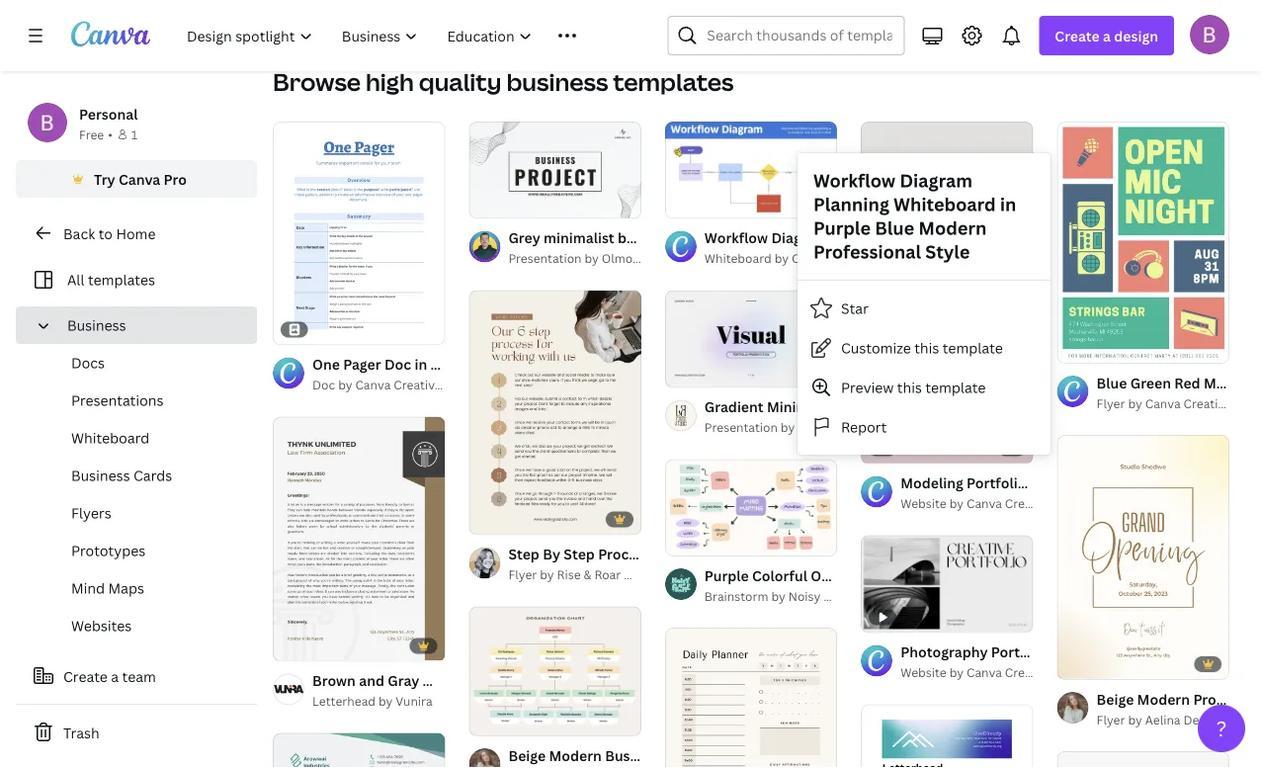 Task type: describe. For each thing, give the bounding box(es) containing it.
of for presentation by la-porto co
[[688, 365, 702, 378]]

by for flyer by canva creative stud link
[[1128, 395, 1142, 411]]

grey minimalist business project presentation image
[[469, 121, 641, 218]]

flyer for flyer by canva creative stud
[[1097, 395, 1125, 411]]

of for presentation by olmos carlos
[[491, 195, 506, 209]]

canva up letterhead doc in bright blue bright purple classic professional style image
[[967, 664, 1002, 681]]

maps
[[108, 579, 144, 598]]

create a design
[[1055, 26, 1158, 45]]

canva inside button
[[119, 170, 160, 188]]

purple
[[814, 216, 871, 240]]

docs link
[[32, 344, 257, 382]]

business card by noelle link
[[901, 325, 1038, 344]]

1 of 16 link
[[665, 290, 837, 388]]

star
[[841, 299, 869, 318]]

creative for flyer by aelina design
[[1184, 395, 1232, 411]]

presentations link
[[32, 382, 257, 419]]

report
[[841, 417, 887, 436]]

free •
[[79, 126, 113, 142]]

carlos
[[642, 250, 678, 267]]

gradient minimal portfolio proposal presentation image
[[665, 290, 837, 387]]

brown and gray minimalist law firm letterhead image
[[273, 417, 445, 660]]

whiteboard inside workflow diagram planning whiteboard in purple blue modern professional style
[[894, 192, 996, 216]]

by for flyer by aelina design link
[[1128, 711, 1142, 727]]

0 vertical spatial templates
[[613, 66, 734, 98]]

business for business card by noelle
[[901, 326, 951, 342]]

2 30 from the left
[[634, 16, 649, 33]]

presentation for presentation by la-porto co
[[705, 419, 778, 435]]

1 of 14 link
[[469, 121, 641, 218]]

1 of 16
[[679, 365, 718, 378]]

stud
[[1235, 395, 1261, 411]]

studio for whiteboard by canva creative studio link
[[881, 250, 918, 267]]

mind maps
[[71, 579, 144, 598]]

step by step process for working with us services flyer image
[[469, 290, 641, 534]]

try canva pro button
[[16, 160, 257, 198]]

create a team button
[[16, 656, 257, 696]]

personal
[[79, 104, 138, 123]]

1 horizontal spatial design
[[1184, 711, 1222, 727]]

letterhead by vunira link
[[312, 691, 445, 711]]

roar
[[594, 566, 621, 583]]

•
[[108, 126, 113, 142]]

websites
[[71, 616, 132, 635]]

Search search field
[[707, 17, 892, 54]]

flyer for flyer by rise & roar design
[[508, 566, 537, 583]]

diagram
[[900, 169, 973, 193]]

flyer by aelina design
[[1097, 711, 1222, 727]]

workflow diagram planning whiteboard in purple blue modern professional style image
[[665, 121, 837, 218]]

co
[[851, 419, 867, 435]]

whiteboard for whiteboard by canva creative studio
[[705, 250, 772, 267]]

by for whiteboard by canva creative studio link
[[775, 250, 789, 267]]

3 30 from the left
[[995, 16, 1010, 33]]

mind
[[71, 579, 105, 598]]

back
[[63, 224, 95, 243]]

workflow
[[814, 169, 896, 193]]

1 for 1 of 14
[[483, 195, 489, 209]]

rise
[[557, 566, 581, 583]]

business card by noelle
[[901, 326, 1038, 342]]

noelle
[[1001, 326, 1038, 342]]

olmos
[[602, 250, 639, 267]]

3 30 items from the left
[[995, 16, 1045, 33]]

flyer by rise & roar design
[[508, 566, 663, 583]]

presentation for presentation by olmos carlos
[[508, 250, 582, 267]]

flyers link
[[32, 494, 257, 532]]

whiteboard by canva creative studio link
[[705, 249, 918, 269]]

docs
[[71, 353, 105, 372]]

canva right doc
[[355, 377, 391, 393]]

flyer by canva creative stud
[[1097, 395, 1261, 411]]

&
[[584, 566, 592, 583]]

presentation by la-porto co link
[[705, 417, 867, 437]]

mind maps link
[[32, 569, 257, 607]]

1 of 14
[[483, 195, 522, 209]]

presentation by olmos carlos
[[508, 250, 678, 267]]

noisy
[[789, 588, 821, 604]]

2 website by canva creative studio link from the top
[[901, 663, 1093, 683]]

design
[[1114, 26, 1158, 45]]

browse high quality business templates
[[273, 66, 734, 98]]

whiteboard for whiteboard
[[71, 428, 149, 447]]

by for doc by canva creative studio link
[[338, 377, 352, 393]]

brainstorm
[[705, 588, 769, 604]]

in
[[1000, 192, 1017, 216]]

trash link
[[16, 713, 257, 752]]

brainstorm by noisy frame
[[705, 588, 859, 604]]

whiteboard by canva creative studio
[[705, 250, 918, 267]]

report button
[[798, 407, 1051, 447]]

prototypes
[[71, 541, 146, 560]]

studio for doc by canva creative studio link
[[444, 377, 482, 393]]

website for first website by canva creative studio link from the bottom of the page
[[901, 664, 947, 681]]

presentation by olmos carlos link
[[508, 249, 678, 269]]

beige modern business organization chart graph image
[[469, 606, 641, 736]]

1 website by canva creative studio from the top
[[901, 495, 1093, 512]]

1 30 items from the left
[[273, 16, 323, 33]]

websites link
[[32, 607, 257, 644]]

2 30 items from the left
[[634, 16, 684, 33]]

design inside "link"
[[624, 566, 663, 583]]

all templates link
[[28, 261, 245, 299]]

1 30 from the left
[[273, 16, 288, 33]]

presentations
[[71, 391, 164, 410]]

doc by canva creative studio
[[312, 377, 482, 393]]

canva left the stud
[[1145, 395, 1181, 411]]

2 items from the left
[[652, 16, 684, 33]]

white green simple professional letterhead image
[[273, 733, 445, 768]]

create for create a design
[[1055, 26, 1100, 45]]

canva down report button
[[967, 495, 1002, 512]]

preview this template
[[841, 378, 986, 397]]

blue
[[875, 216, 914, 240]]

creative for presentation by la-porto co
[[830, 250, 878, 267]]

flyer for flyer by aelina design
[[1097, 711, 1125, 727]]

style
[[925, 240, 970, 264]]

purple colorful organic mind map brainstorm image
[[665, 459, 837, 556]]

presentation by la-porto co
[[705, 419, 867, 435]]

studio for first website by canva creative studio link from the bottom of the page
[[1056, 664, 1093, 681]]

create a team
[[63, 667, 156, 685]]

try
[[94, 170, 115, 188]]

by for 'presentation by la-porto co' link
[[781, 419, 795, 435]]

pro
[[164, 170, 187, 188]]

la-
[[798, 419, 817, 435]]

flyer by rise & roar design link
[[508, 565, 663, 585]]

flyers
[[71, 504, 111, 522]]

one pager doc in black and white blue light blue classic professional style image
[[273, 121, 445, 345]]



Task type: locate. For each thing, give the bounding box(es) containing it.
preview
[[841, 378, 894, 397]]

website
[[901, 495, 947, 512], [901, 664, 947, 681]]

1 website by canva creative studio link from the top
[[901, 494, 1093, 513]]

1 vertical spatial 1
[[483, 195, 489, 209]]

whiteboard link
[[32, 419, 257, 457]]

0 vertical spatial website
[[901, 495, 947, 512]]

0 vertical spatial of
[[491, 195, 506, 209]]

0 vertical spatial design
[[624, 566, 663, 583]]

1 for 1 of 16
[[679, 365, 685, 378]]

1 left 14
[[483, 195, 489, 209]]

flyer inside "link"
[[508, 566, 537, 583]]

all templates
[[67, 270, 155, 289]]

2 vertical spatial 1
[[679, 365, 685, 378]]

team
[[122, 667, 156, 685]]

0 horizontal spatial 30 items
[[273, 16, 323, 33]]

2 vertical spatial flyer
[[1097, 711, 1125, 727]]

a left design
[[1103, 26, 1111, 45]]

a for design
[[1103, 26, 1111, 45]]

this inside 'customize this template' link
[[915, 338, 939, 357]]

this for preview
[[897, 378, 922, 397]]

1 for 1
[[131, 126, 138, 142]]

3 items from the left
[[1013, 16, 1045, 33]]

letterhead by vunira
[[312, 693, 433, 709]]

presentation inside 'presentation by la-porto co' link
[[705, 419, 778, 435]]

business cards link
[[32, 457, 257, 494]]

studio
[[881, 250, 918, 267], [444, 377, 482, 393], [1056, 495, 1093, 512], [1056, 664, 1093, 681]]

professional
[[814, 240, 921, 264]]

1 vertical spatial website by canva creative studio link
[[901, 663, 1093, 683]]

? button
[[1198, 705, 1245, 752]]

top level navigation element
[[174, 16, 620, 55], [174, 16, 620, 55]]

0 vertical spatial presentation
[[508, 250, 582, 267]]

create inside create a team button
[[63, 667, 108, 685]]

14
[[509, 195, 522, 209]]

1 vertical spatial presentation
[[705, 419, 778, 435]]

template for preview this template
[[926, 378, 986, 397]]

1 horizontal spatial items
[[652, 16, 684, 33]]

all
[[67, 270, 85, 289]]

create
[[1055, 26, 1100, 45], [63, 667, 108, 685]]

high
[[366, 66, 414, 98]]

1 horizontal spatial 1
[[483, 195, 489, 209]]

website up letterhead doc in bright blue bright purple classic professional style image
[[901, 664, 947, 681]]

None search field
[[668, 16, 905, 55]]

0 vertical spatial website by canva creative studio link
[[901, 494, 1093, 513]]

create a design button
[[1039, 16, 1174, 55]]

whiteboard down presentations
[[71, 428, 149, 447]]

by inside "link"
[[540, 566, 554, 583]]

?
[[1216, 714, 1227, 742]]

30
[[273, 16, 288, 33], [634, 16, 649, 33], [995, 16, 1010, 33]]

presentation down 16
[[705, 419, 778, 435]]

business
[[506, 66, 608, 98]]

1 vertical spatial whiteboard
[[705, 250, 772, 267]]

1 vertical spatial template
[[926, 378, 986, 397]]

creative for letterhead by vunira
[[394, 377, 442, 393]]

this
[[915, 338, 939, 357], [897, 378, 922, 397]]

brainstorm by noisy frame link
[[705, 586, 859, 606]]

customize this template link
[[798, 328, 1051, 368]]

by for brainstorm by noisy frame link
[[771, 588, 786, 604]]

1 vertical spatial flyer
[[508, 566, 537, 583]]

flyer by canva creative stud link
[[1097, 394, 1261, 413]]

1 horizontal spatial a
[[1103, 26, 1111, 45]]

0 vertical spatial this
[[915, 338, 939, 357]]

back to home
[[63, 224, 156, 243]]

business for business cards
[[71, 466, 130, 485]]

business for business
[[67, 316, 126, 335]]

whiteboard up style at top
[[894, 192, 996, 216]]

1 horizontal spatial templates
[[613, 66, 734, 98]]

0 vertical spatial template
[[943, 338, 1003, 357]]

0 horizontal spatial templates
[[88, 270, 155, 289]]

2 horizontal spatial 30 items
[[995, 16, 1045, 33]]

back to home link
[[16, 214, 257, 253]]

1 vertical spatial website by canva creative studio
[[901, 664, 1093, 681]]

presentation down 14
[[508, 250, 582, 267]]

letterhead doc in bright blue bright purple classic professional style image
[[861, 704, 1034, 768]]

this for customize
[[915, 338, 939, 357]]

0 horizontal spatial create
[[63, 667, 108, 685]]

1 horizontal spatial of
[[688, 365, 702, 378]]

1 horizontal spatial create
[[1055, 26, 1100, 45]]

a inside create a team button
[[111, 667, 119, 685]]

a for team
[[111, 667, 119, 685]]

letterhead
[[312, 693, 376, 709]]

2 horizontal spatial 1
[[679, 365, 685, 378]]

presentation inside presentation by olmos carlos link
[[508, 250, 582, 267]]

of left 16
[[688, 365, 702, 378]]

canva
[[119, 170, 160, 188], [792, 250, 827, 267], [355, 377, 391, 393], [1145, 395, 1181, 411], [967, 495, 1002, 512], [967, 664, 1002, 681]]

card
[[954, 326, 981, 342]]

1 vertical spatial a
[[111, 667, 119, 685]]

0 horizontal spatial 1
[[131, 126, 138, 142]]

business up flyers
[[71, 466, 130, 485]]

a inside create a design 'dropdown button'
[[1103, 26, 1111, 45]]

1 website from the top
[[901, 495, 947, 512]]

trash
[[63, 723, 99, 742]]

star button
[[798, 289, 1051, 328]]

presentation
[[508, 250, 582, 267], [705, 419, 778, 435]]

flyer by aelina design link
[[1097, 710, 1230, 729]]

quality
[[419, 66, 502, 98]]

30 items
[[273, 16, 323, 33], [634, 16, 684, 33], [995, 16, 1045, 33]]

items
[[291, 16, 323, 33], [652, 16, 684, 33], [1013, 16, 1045, 33]]

by for first website by canva creative studio link from the bottom of the page
[[950, 664, 964, 681]]

0 horizontal spatial whiteboard
[[71, 428, 149, 447]]

by for presentation by olmos carlos link
[[585, 250, 599, 267]]

2 website by canva creative studio from the top
[[901, 664, 1093, 681]]

doc
[[312, 377, 335, 393]]

this inside preview this template link
[[897, 378, 922, 397]]

0 vertical spatial website by canva creative studio
[[901, 495, 1093, 512]]

workflow diagram planning whiteboard in purple blue modern professional style
[[814, 169, 1017, 264]]

1 horizontal spatial presentation
[[705, 419, 778, 435]]

business
[[67, 316, 126, 335], [901, 326, 951, 342], [71, 466, 130, 485]]

whiteboard
[[894, 192, 996, 216], [705, 250, 772, 267], [71, 428, 149, 447]]

to
[[98, 224, 113, 243]]

0 horizontal spatial presentation
[[508, 250, 582, 267]]

0 horizontal spatial items
[[291, 16, 323, 33]]

design right roar
[[624, 566, 663, 583]]

try canva pro
[[94, 170, 187, 188]]

studio for 1st website by canva creative studio link from the top of the page
[[1056, 495, 1093, 512]]

vunira
[[396, 693, 433, 709]]

by for letterhead by vunira link
[[379, 693, 393, 709]]

1 vertical spatial website
[[901, 664, 947, 681]]

2 horizontal spatial whiteboard
[[894, 192, 996, 216]]

beige minimalist daily planner image
[[665, 628, 837, 768]]

0 horizontal spatial design
[[624, 566, 663, 583]]

flyer
[[1097, 395, 1125, 411], [508, 566, 537, 583], [1097, 711, 1125, 727]]

1 vertical spatial this
[[897, 378, 922, 397]]

1 vertical spatial design
[[1184, 711, 1222, 727]]

create down websites
[[63, 667, 108, 685]]

2 vertical spatial whiteboard
[[71, 428, 149, 447]]

cards
[[133, 466, 172, 485]]

1 vertical spatial of
[[688, 365, 702, 378]]

preview this template link
[[798, 368, 1051, 407]]

business cards
[[71, 466, 172, 485]]

modern pitch deck presentation template image
[[1057, 751, 1230, 768]]

beige modern promotion announcement grand opening flyer image
[[1057, 435, 1230, 679]]

prototypes link
[[32, 532, 257, 569]]

0 vertical spatial flyer
[[1097, 395, 1125, 411]]

whiteboard right carlos
[[705, 250, 772, 267]]

0 vertical spatial 1
[[131, 126, 138, 142]]

1 horizontal spatial 30
[[634, 16, 649, 33]]

a
[[1103, 26, 1111, 45], [111, 667, 119, 685]]

doc by canva creative studio link
[[312, 375, 482, 395]]

template for customize this template
[[943, 338, 1003, 357]]

customize
[[841, 338, 911, 357]]

modern
[[919, 216, 987, 240]]

this down star button
[[915, 338, 939, 357]]

business left card
[[901, 326, 951, 342]]

porto
[[817, 419, 849, 435]]

0 vertical spatial whiteboard
[[894, 192, 996, 216]]

0 horizontal spatial 30
[[273, 16, 288, 33]]

0 vertical spatial create
[[1055, 26, 1100, 45]]

free
[[79, 126, 104, 142]]

browse
[[273, 66, 361, 98]]

1 horizontal spatial 30 items
[[634, 16, 684, 33]]

frame
[[824, 588, 859, 604]]

create for create a team
[[63, 667, 108, 685]]

a left "team"
[[111, 667, 119, 685]]

bob builder image
[[1190, 15, 1230, 54]]

0 horizontal spatial of
[[491, 195, 506, 209]]

0 vertical spatial a
[[1103, 26, 1111, 45]]

1 items from the left
[[291, 16, 323, 33]]

1 left 16
[[679, 365, 685, 378]]

design right aelina
[[1184, 711, 1222, 727]]

customize this template
[[841, 338, 1003, 357]]

create left design
[[1055, 26, 1100, 45]]

by for 1st website by canva creative studio link from the top of the page
[[950, 495, 964, 512]]

planning
[[814, 192, 890, 216]]

0 horizontal spatial a
[[111, 667, 119, 685]]

create inside create a design 'dropdown button'
[[1055, 26, 1100, 45]]

templates
[[613, 66, 734, 98], [88, 270, 155, 289]]

home
[[116, 224, 156, 243]]

of left 14
[[491, 195, 506, 209]]

1 vertical spatial templates
[[88, 270, 155, 289]]

website for 1st website by canva creative studio link from the top of the page
[[901, 495, 947, 512]]

2 horizontal spatial 30
[[995, 16, 1010, 33]]

website down report button
[[901, 495, 947, 512]]

1 vertical spatial create
[[63, 667, 108, 685]]

canva down purple
[[792, 250, 827, 267]]

blue green red music icons open mic night flyer image
[[1057, 121, 1230, 363]]

this down customize this template
[[897, 378, 922, 397]]

business up docs
[[67, 316, 126, 335]]

2 website from the top
[[901, 664, 947, 681]]

1 horizontal spatial whiteboard
[[705, 250, 772, 267]]

canva right the try
[[119, 170, 160, 188]]

1 right '•'
[[131, 126, 138, 142]]

by for 'flyer by rise & roar design' "link"
[[540, 566, 554, 583]]

2 horizontal spatial items
[[1013, 16, 1045, 33]]



Task type: vqa. For each thing, say whether or not it's contained in the screenshot.
the topmost Website
yes



